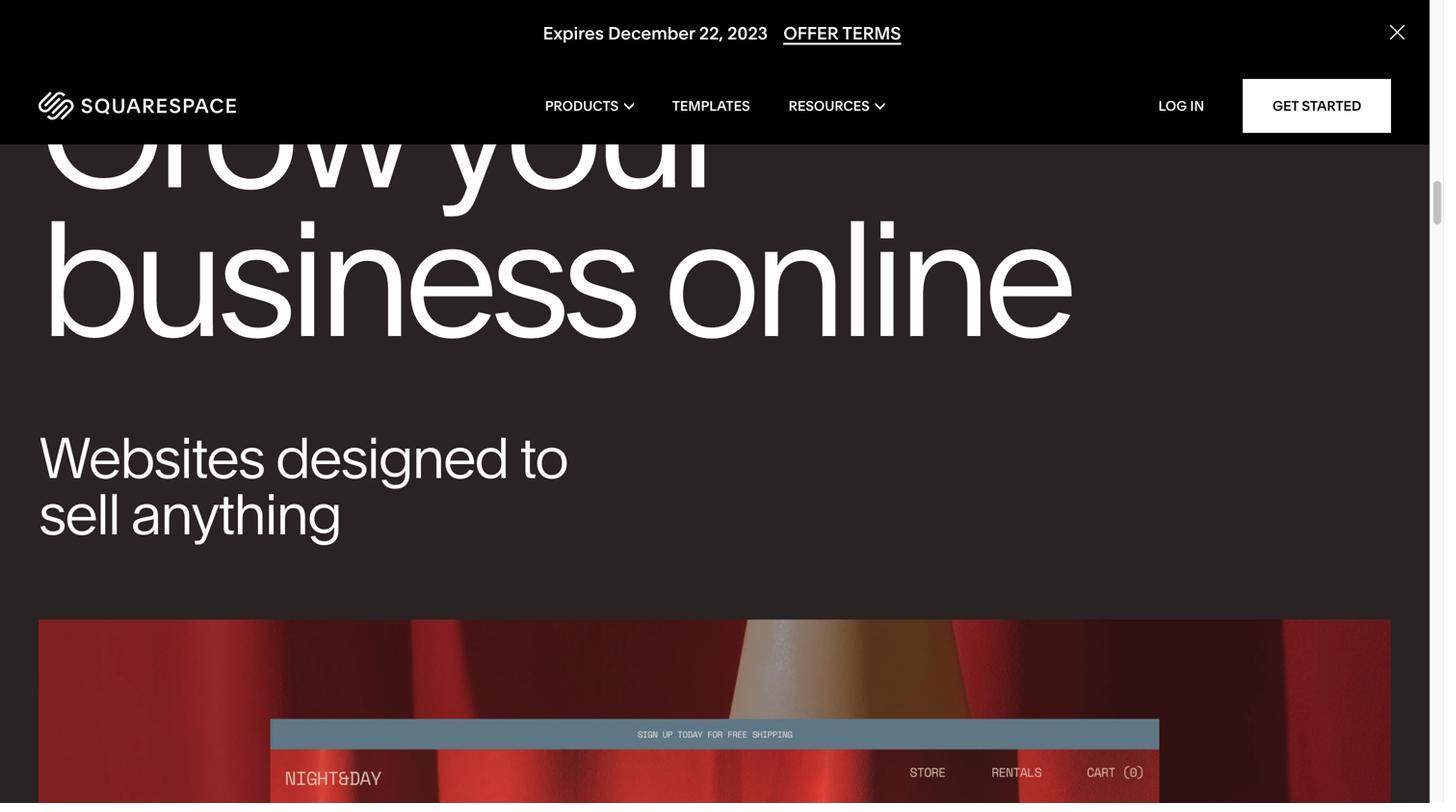 Task type: locate. For each thing, give the bounding box(es) containing it.
an ecommerce website showcasing a beige lighting fixture sculpture with a red curtain-like background, featuring a 'shop now' button and sale highlights. image
[[0, 543, 1430, 804]]

in
[[1191, 98, 1205, 114]]

squarespace logo image
[[39, 92, 236, 120]]

offer terms
[[784, 23, 902, 44]]

grow
[[39, 32, 406, 229]]

to
[[520, 424, 567, 493]]

business
[[39, 181, 633, 377]]

log
[[1159, 98, 1188, 114]]

terms
[[843, 23, 902, 44]]

expires december 22, 2023
[[543, 23, 768, 44]]

anything
[[131, 480, 341, 549]]

get started
[[1273, 98, 1362, 114]]

templates
[[673, 98, 750, 114]]

get
[[1273, 98, 1299, 114]]

websites
[[39, 424, 264, 493]]

products button
[[545, 67, 634, 145]]

log             in link
[[1159, 98, 1205, 114]]

templates link
[[673, 67, 750, 145]]

offer
[[784, 23, 839, 44]]

get started link
[[1243, 79, 1392, 133]]

resources
[[789, 98, 870, 114]]



Task type: describe. For each thing, give the bounding box(es) containing it.
december
[[608, 23, 695, 44]]

squarespace logo link
[[39, 92, 309, 120]]

started
[[1303, 98, 1362, 114]]

log             in
[[1159, 98, 1205, 114]]

2023
[[728, 23, 768, 44]]

expires
[[543, 23, 604, 44]]

designed
[[275, 424, 508, 493]]

22,
[[700, 23, 724, 44]]

your
[[432, 32, 723, 229]]

resources button
[[789, 67, 885, 145]]

grow your business online
[[39, 32, 1070, 377]]

offer terms link
[[784, 23, 902, 45]]

sell
[[39, 480, 119, 549]]

websites designed to sell anything
[[39, 424, 567, 549]]

online
[[663, 181, 1070, 377]]

products
[[545, 98, 619, 114]]



Task type: vqa. For each thing, say whether or not it's contained in the screenshot.
sell
yes



